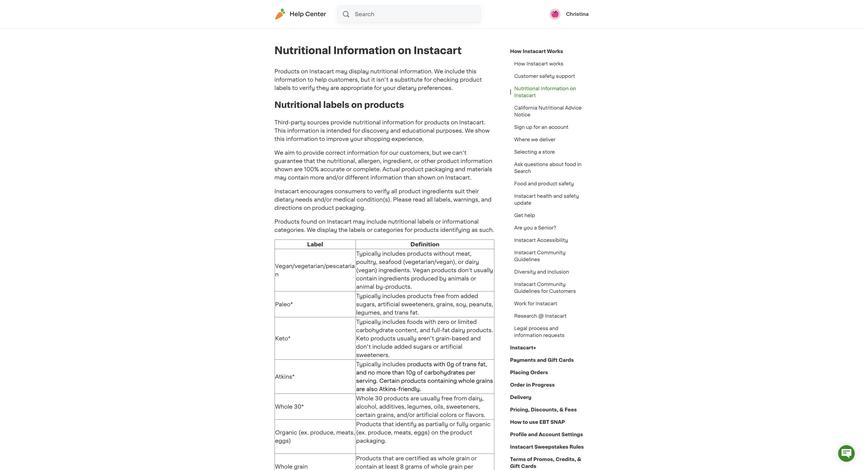 Task type: vqa. For each thing, say whether or not it's contained in the screenshot.


Task type: locate. For each thing, give the bounding box(es) containing it.
other
[[421, 158, 436, 164]]

0 vertical spatial include
[[445, 69, 465, 74]]

from
[[446, 293, 459, 299], [454, 396, 467, 401]]

are down friendly.
[[411, 396, 419, 401]]

for left an
[[534, 125, 541, 130]]

eggs) down partially
[[414, 430, 430, 435]]

whole right 'certified'
[[438, 456, 455, 461]]

community up customers
[[537, 282, 566, 287]]

but up other
[[432, 150, 442, 155]]

1 horizontal spatial we
[[531, 137, 538, 142]]

products inside roducts with 0g of trans fat, and no more than 10g of carbohydrates per serving. certain products containing whole grains are also atkins-friendly.
[[401, 378, 426, 384]]

and inside instacart encourages consumers to verify all product ingredients suit their dietary needs and/or medical condition(s). please read all labels, warnings, and directions on product packaging.
[[481, 197, 492, 202]]

information
[[275, 77, 306, 82], [382, 120, 414, 125], [287, 128, 319, 133], [286, 136, 318, 142], [347, 150, 379, 155], [461, 158, 493, 164], [371, 175, 402, 180], [514, 333, 542, 338]]

3 typically from the top
[[356, 319, 381, 325]]

1 vertical spatial free
[[442, 396, 453, 401]]

2 horizontal spatial usually
[[474, 267, 493, 273]]

0 vertical spatial than
[[404, 175, 416, 180]]

instacart inside 'instacart community guidelines for customers'
[[514, 282, 536, 287]]

the up 100%
[[317, 158, 326, 164]]

oils,
[[434, 404, 445, 409]]

instacart. up the show
[[460, 120, 486, 125]]

1 vertical spatial products.
[[467, 327, 493, 333]]

of right 0g
[[456, 362, 461, 367]]

0 vertical spatial dairy
[[465, 259, 479, 265]]

0 vertical spatial grains,
[[436, 302, 455, 307]]

0 horizontal spatial (ex.
[[299, 430, 309, 435]]

than inside the we aim to provide correct information for our customers, but we can't guarantee that the nutritional, allergen, ingredient, or other product information shown are 100% accurate or complete. actual product packaging and materials may contain more and/or different information than shown on instacart.
[[404, 175, 416, 180]]

display
[[349, 69, 369, 74], [317, 227, 337, 233]]

your right improve
[[350, 136, 363, 142]]

snap
[[551, 420, 565, 425]]

2 guidelines from the top
[[514, 289, 540, 294]]

0 vertical spatial eggs)
[[414, 430, 430, 435]]

shown down guarantee on the top of the page
[[275, 166, 293, 172]]

but inside the we aim to provide correct information for our customers, but we can't guarantee that the nutritional, allergen, ingredient, or other product information shown are 100% accurate or complete. actual product packaging and materials may contain more and/or different information than shown on instacart.
[[432, 150, 442, 155]]

peanuts,
[[469, 302, 493, 307]]

1 vertical spatial but
[[432, 150, 442, 155]]

labels inside products on instacart may display nutritional information. we include this information to help customers, but it isn't a substitute for checking product labels to verify they are appropriate for your dietary preferences.
[[275, 85, 291, 91]]

1 guidelines from the top
[[514, 257, 540, 262]]

products down carbohydrate
[[371, 336, 396, 341]]

4 includes from the top
[[382, 362, 406, 367]]

no
[[368, 370, 375, 375]]

0 vertical spatial we
[[531, 137, 538, 142]]

from inside the whole 30 products are usually free from dairy, alcohol, additives, legumes, oils, sweeteners, certain grains, and/or artificial colors or flavors.
[[454, 396, 467, 401]]

100%
[[304, 166, 319, 172]]

that left identify
[[383, 422, 394, 427]]

ingredients up labels,
[[422, 188, 454, 194]]

1 horizontal spatial display
[[349, 69, 369, 74]]

whole inside roducts with 0g of trans fat, and no more than 10g of carbohydrates per serving. certain products containing whole grains are also atkins-friendly.
[[459, 378, 475, 384]]

substitute
[[395, 77, 423, 82]]

to inside third-party sources provide nutritional information for products on instacart. this information is intended for discovery and educational purposes. we show this information to improve your shopping experience.
[[319, 136, 325, 142]]

0 vertical spatial verify
[[299, 85, 315, 91]]

products inside products found on instacart may include nutritional labels or informational categories. we display the labels or categories for products identifying as such.
[[275, 219, 300, 224]]

vegan/vegetarian/pescataria
[[275, 263, 355, 269]]

food
[[514, 181, 527, 186]]

1 vertical spatial we
[[443, 150, 451, 155]]

2 horizontal spatial may
[[353, 219, 365, 224]]

1 vertical spatial with
[[434, 362, 445, 367]]

1 horizontal spatial ingredients
[[422, 188, 454, 194]]

nutritional up discovery
[[353, 120, 381, 125]]

free inside the whole 30 products are usually free from dairy, alcohol, additives, legumes, oils, sweeteners, certain grains, and/or artificial colors or flavors.
[[442, 396, 453, 401]]

keto
[[356, 336, 369, 341]]

instacart
[[414, 46, 462, 55], [523, 49, 546, 54], [527, 61, 548, 66], [310, 69, 334, 74], [514, 93, 536, 98], [275, 188, 299, 194], [514, 194, 536, 199], [327, 219, 352, 224], [514, 238, 536, 243], [514, 250, 536, 255], [514, 282, 536, 287], [536, 301, 558, 306], [545, 314, 567, 319], [510, 445, 534, 450]]

for up work for instacart
[[542, 289, 548, 294]]

instacart inside instacart community guidelines
[[514, 250, 536, 255]]

include up checking
[[445, 69, 465, 74]]

1 horizontal spatial grains,
[[436, 302, 455, 307]]

2 community from the top
[[537, 282, 566, 287]]

0 vertical spatial this
[[466, 69, 477, 74]]

are inside roducts with 0g of trans fat, and no more than 10g of carbohydrates per serving. certain products containing whole grains are also atkins-friendly.
[[356, 386, 365, 392]]

how inside how to use ebt snap link
[[510, 420, 522, 425]]

provide for that
[[303, 150, 324, 155]]

nutritional inside third-party sources provide nutritional information for products on instacart. this information is intended for discovery and educational purposes. we show this information to improve your shopping experience.
[[353, 120, 381, 125]]

accurate
[[320, 166, 345, 172]]

your inside products on instacart may display nutritional information. we include this information to help customers, but it isn't a substitute for checking product labels to verify they are appropriate for your dietary preferences.
[[383, 85, 396, 91]]

content,
[[395, 327, 419, 333]]

products on instacart may display nutritional information. we include this information to help customers, but it isn't a substitute for checking product labels to verify they are appropriate for your dietary preferences.
[[275, 69, 482, 91]]

selecting a store link
[[510, 146, 559, 158]]

1 vertical spatial legumes,
[[407, 404, 433, 409]]

this
[[466, 69, 477, 74], [275, 136, 285, 142]]

instacart up update
[[514, 194, 536, 199]]

products for products on instacart may display nutritional information. we include this information to help customers, but it isn't a substitute for checking product labels to verify they are appropriate for your dietary preferences.
[[275, 69, 300, 74]]

order in progress link
[[510, 379, 555, 391]]

1 vertical spatial guidelines
[[514, 289, 540, 294]]

0 vertical spatial with
[[425, 319, 436, 325]]

more down typically includes p
[[377, 370, 391, 375]]

1 horizontal spatial &
[[577, 457, 582, 462]]

2 includes from the top
[[382, 293, 406, 299]]

partially
[[426, 422, 448, 427]]

third-
[[275, 120, 291, 125]]

roducts
[[411, 362, 432, 367]]

includes for foods
[[382, 319, 406, 325]]

grains, left soy,
[[436, 302, 455, 307]]

as right identify
[[418, 422, 425, 427]]

are right the they
[[331, 85, 339, 91]]

to
[[308, 77, 313, 82], [292, 85, 298, 91], [319, 136, 325, 142], [296, 150, 302, 155], [367, 188, 373, 194], [523, 420, 528, 425]]

on inside instacart encourages consumers to verify all product ingredients suit their dietary needs and/or medical condition(s). please read all labels, warnings, and directions on product packaging.
[[304, 205, 311, 211]]

instacart+
[[510, 345, 536, 350]]

shopping
[[364, 136, 390, 142]]

(vegetarian/vegan),
[[403, 259, 457, 265]]

0 vertical spatial ingredients
[[422, 188, 454, 194]]

packaging. down medical
[[336, 205, 366, 211]]

that inside the we aim to provide correct information for our customers, but we can't guarantee that the nutritional, allergen, ingredient, or other product information shown are 100% accurate or complete. actual product packaging and materials may contain more and/or different information than shown on instacart.
[[304, 158, 315, 164]]

sign
[[514, 125, 525, 130]]

for right the categories
[[405, 227, 413, 233]]

are down "serving."
[[356, 386, 365, 392]]

and/or inside the we aim to provide correct information for our customers, but we can't guarantee that the nutritional, allergen, ingredient, or other product information shown are 100% accurate or complete. actual product packaging and materials may contain more and/or different information than shown on instacart.
[[326, 175, 344, 180]]

we inside products on instacart may display nutritional information. we include this information to help customers, but it isn't a substitute for checking product labels to verify they are appropriate for your dietary preferences.
[[434, 69, 443, 74]]

a
[[390, 77, 393, 82], [539, 150, 541, 154], [534, 225, 537, 230]]

terms of promos, credits, & gift cards link
[[510, 453, 589, 470]]

usually right the "don't"
[[474, 267, 493, 273]]

how for how instacart works
[[510, 49, 522, 54]]

dietary down substitute
[[397, 85, 417, 91]]

0 vertical spatial from
[[446, 293, 459, 299]]

0 vertical spatial how
[[510, 49, 522, 54]]

products down the "10g" on the bottom left of page
[[401, 378, 426, 384]]

sweeteners, inside the whole 30 products are usually free from dairy, alcohol, additives, legumes, oils, sweeteners, certain grains, and/or artificial colors or flavors.
[[446, 404, 480, 409]]

whole left 30*
[[275, 404, 293, 409]]

gift
[[548, 358, 558, 363], [510, 464, 520, 469]]

warnings,
[[454, 197, 480, 202]]

and up "experience."
[[390, 128, 401, 133]]

a right isn't
[[390, 77, 393, 82]]

with up full- at bottom
[[425, 319, 436, 325]]

0 horizontal spatial meats,
[[336, 430, 355, 435]]

display up the appropriate
[[349, 69, 369, 74]]

we down 'found'
[[307, 227, 316, 233]]

nutritional
[[275, 46, 331, 55], [514, 86, 540, 91], [275, 101, 321, 109], [539, 105, 564, 110]]

certain
[[379, 378, 400, 384]]

products. down "limited"
[[467, 327, 493, 333]]

products
[[364, 101, 404, 109], [425, 120, 450, 125], [414, 227, 439, 233], [407, 251, 432, 256], [432, 267, 457, 273], [407, 293, 432, 299], [371, 336, 396, 341], [401, 378, 426, 384], [384, 396, 409, 401]]

appropriate
[[341, 85, 373, 91]]

contain left at
[[356, 464, 377, 469]]

aren't
[[418, 336, 434, 341]]

0 horizontal spatial verify
[[299, 85, 315, 91]]

and up carbohydrate
[[383, 310, 393, 315]]

and inside the legal process and information requests
[[550, 326, 559, 331]]

whole right grams on the bottom left of the page
[[431, 464, 448, 469]]

0 vertical spatial contain
[[288, 175, 309, 180]]

0 vertical spatial but
[[361, 77, 370, 82]]

our
[[389, 150, 399, 155]]

0 vertical spatial added
[[461, 293, 478, 299]]

your
[[383, 85, 396, 91], [350, 136, 363, 142]]

safety
[[540, 74, 555, 79], [559, 181, 574, 186], [564, 194, 579, 199]]

0 horizontal spatial the
[[317, 158, 326, 164]]

guidelines up "work"
[[514, 289, 540, 294]]

products up purposes.
[[425, 120, 450, 125]]

1 vertical spatial the
[[339, 227, 348, 233]]

a right you at right
[[534, 225, 537, 230]]

dietary inside instacart encourages consumers to verify all product ingredients suit their dietary needs and/or medical condition(s). please read all labels, warnings, and directions on product packaging.
[[275, 197, 294, 202]]

added
[[461, 293, 478, 299], [394, 344, 412, 349]]

1 vertical spatial contain
[[356, 276, 377, 281]]

how up how instacart works link at the right top of page
[[510, 49, 522, 54]]

safety inside instacart health and safety update
[[564, 194, 579, 199]]

for down isn't
[[374, 85, 382, 91]]

1 horizontal spatial help
[[525, 213, 535, 218]]

dairy inside typically includes foods with zero or limited carbohydrate content, and full-fat dairy products. keto products usually aren't grain-based and don't include added sugars or artificial sweeteners.
[[451, 327, 465, 333]]

1 typically from the top
[[356, 251, 381, 256]]

typically inside typically includes foods with zero or limited carbohydrate content, and full-fat dairy products. keto products usually aren't grain-based and don't include added sugars or artificial sweeteners.
[[356, 319, 381, 325]]

instacart inside "link"
[[514, 238, 536, 243]]

an
[[542, 125, 548, 130]]

includes left p
[[382, 362, 406, 367]]

are inside products on instacart may display nutritional information. we include this information to help customers, but it isn't a substitute for checking product labels to verify they are appropriate for your dietary preferences.
[[331, 85, 339, 91]]

instacart up california
[[514, 93, 536, 98]]

how for how instacart works
[[514, 61, 525, 66]]

nutritional information on instacart down customer safety support link
[[514, 86, 576, 98]]

1 includes from the top
[[382, 251, 406, 256]]

1 vertical spatial in
[[526, 383, 531, 387]]

1 vertical spatial cards
[[521, 464, 537, 469]]

community inside 'instacart community guidelines for customers'
[[537, 282, 566, 287]]

3 includes from the top
[[382, 319, 406, 325]]

1 horizontal spatial in
[[578, 162, 582, 167]]

with inside typically includes foods with zero or limited carbohydrate content, and full-fat dairy products. keto products usually aren't grain-based and don't include added sugars or artificial sweeteners.
[[425, 319, 436, 325]]

products for products found on instacart may include nutritional labels or informational categories. we display the labels or categories for products identifying as such.
[[275, 219, 300, 224]]

instacart community guidelines for customers link
[[510, 278, 589, 297]]

that inside products that are certified as whole grain or contain at least 8 grams of whole grain pe
[[383, 456, 394, 461]]

of
[[456, 362, 461, 367], [417, 370, 423, 375], [527, 457, 533, 462], [424, 464, 430, 469]]

and/or down encourages
[[314, 197, 332, 202]]

1 produce, from the left
[[310, 430, 335, 435]]

and right health
[[554, 194, 563, 199]]

0 vertical spatial whole
[[459, 378, 475, 384]]

products up fat.
[[407, 293, 432, 299]]

2 vertical spatial contain
[[356, 464, 377, 469]]

products inside products found on instacart may include nutritional labels or informational categories. we display the labels or categories for products identifying as such.
[[414, 227, 439, 233]]

0 vertical spatial that
[[304, 158, 315, 164]]

added inside typically includes foods with zero or limited carbohydrate content, and full-fat dairy products. keto products usually aren't grain-based and don't include added sugars or artificial sweeteners.
[[394, 344, 412, 349]]

more inside roducts with 0g of trans fat, and no more than 10g of carbohydrates per serving. certain products containing whole grains are also atkins-friendly.
[[377, 370, 391, 375]]

but
[[361, 77, 370, 82], [432, 150, 442, 155]]

2 vertical spatial whole
[[431, 464, 448, 469]]

1 vertical spatial information
[[541, 86, 569, 91]]

0 vertical spatial instacart.
[[460, 120, 486, 125]]

0 horizontal spatial help
[[315, 77, 327, 82]]

ingredients inside instacart encourages consumers to verify all product ingredients suit their dietary needs and/or medical condition(s). please read all labels, warnings, and directions on product packaging.
[[422, 188, 454, 194]]

the inside the organic (ex. produce, meats, eggs) products that identify as partially or fully organic (ex. produce, meats, eggs) on the product packaging.
[[440, 430, 449, 435]]

information.
[[400, 69, 433, 74]]

as inside products that are certified as whole grain or contain at least 8 grams of whole grain pe
[[430, 456, 437, 461]]

are inside the whole 30 products are usually free from dairy, alcohol, additives, legumes, oils, sweeteners, certain grains, and/or artificial colors or flavors.
[[411, 396, 419, 401]]

2 vertical spatial how
[[510, 420, 522, 425]]

includes inside typically includes foods with zero or limited carbohydrate content, and full-fat dairy products. keto products usually aren't grain-based and don't include added sugars or artificial sweeteners.
[[382, 319, 406, 325]]

includes
[[382, 251, 406, 256], [382, 293, 406, 299], [382, 319, 406, 325], [382, 362, 406, 367]]

may down medical
[[353, 219, 365, 224]]

1 horizontal spatial artificial
[[416, 412, 439, 418]]

grain
[[456, 456, 470, 461], [294, 464, 308, 469], [449, 464, 463, 469]]

packaging.
[[336, 205, 366, 211], [356, 438, 387, 444]]

1 vertical spatial nutritional
[[353, 120, 381, 125]]

0 vertical spatial products.
[[386, 284, 412, 289]]

placing orders
[[510, 370, 548, 375]]

where we deliver
[[514, 137, 556, 142]]

food and product safety
[[514, 181, 574, 186]]

products inside products that are certified as whole grain or contain at least 8 grams of whole grain pe
[[356, 456, 382, 461]]

0 horizontal spatial trans
[[395, 310, 409, 315]]

1 horizontal spatial provide
[[331, 120, 352, 125]]

trans up the per
[[463, 362, 477, 367]]

and inside the "diversity and inclusion" link
[[537, 270, 546, 274]]

1 horizontal spatial a
[[534, 225, 537, 230]]

information up it
[[334, 46, 396, 55]]

1 vertical spatial how
[[514, 61, 525, 66]]

0 horizontal spatial produce,
[[310, 430, 335, 435]]

help center
[[290, 11, 326, 17]]

may inside the we aim to provide correct information for our customers, but we can't guarantee that the nutritional, allergen, ingredient, or other product information shown are 100% accurate or complete. actual product packaging and materials may contain more and/or different information than shown on instacart.
[[275, 175, 287, 180]]

1 horizontal spatial as
[[430, 456, 437, 461]]

1 vertical spatial usually
[[397, 336, 417, 341]]

2 vertical spatial usually
[[421, 396, 440, 401]]

diversity and inclusion
[[514, 270, 569, 274]]

with
[[425, 319, 436, 325], [434, 362, 445, 367]]

products up additives,
[[384, 396, 409, 401]]

least
[[385, 464, 399, 469]]

instacart up the they
[[310, 69, 334, 74]]

verify up condition(s).
[[374, 188, 390, 194]]

that up least
[[383, 456, 394, 461]]

0 vertical spatial free
[[434, 293, 445, 299]]

flavors.
[[466, 412, 486, 418]]

1 vertical spatial may
[[275, 175, 287, 180]]

include inside products on instacart may display nutritional information. we include this information to help customers, but it isn't a substitute for checking product labels to verify they are appropriate for your dietary preferences.
[[445, 69, 465, 74]]

usually down content,
[[397, 336, 417, 341]]

dairy up based
[[451, 327, 465, 333]]

usually inside typically includes foods with zero or limited carbohydrate content, and full-fat dairy products. keto products usually aren't grain-based and don't include added sugars or artificial sweeteners.
[[397, 336, 417, 341]]

and inside the we aim to provide correct information for our customers, but we can't guarantee that the nutritional, allergen, ingredient, or other product information shown are 100% accurate or complete. actual product packaging and materials may contain more and/or different information than shown on instacart.
[[455, 166, 466, 172]]

instacart up directions on the left
[[275, 188, 299, 194]]

shown down packaging
[[418, 175, 436, 180]]

of inside products that are certified as whole grain or contain at least 8 grams of whole grain pe
[[424, 464, 430, 469]]

intended
[[327, 128, 351, 133]]

1 vertical spatial &
[[577, 457, 582, 462]]

their
[[467, 188, 479, 194]]

0 vertical spatial packaging.
[[336, 205, 366, 211]]

also
[[366, 386, 378, 392]]

0 vertical spatial legumes,
[[356, 310, 382, 315]]

1 horizontal spatial (ex.
[[356, 430, 367, 435]]

of inside the terms of promos, credits, & gift cards
[[527, 457, 533, 462]]

includes up seafood
[[382, 251, 406, 256]]

1 vertical spatial help
[[525, 213, 535, 218]]

1 meats, from the left
[[336, 430, 355, 435]]

sweeteners, up fat.
[[401, 302, 435, 307]]

information down customer safety support link
[[541, 86, 569, 91]]

and inside food and product safety link
[[528, 181, 537, 186]]

usually up the oils,
[[421, 396, 440, 401]]

profile and account settings
[[510, 432, 583, 437]]

typically up no at the left bottom
[[356, 362, 381, 367]]

1 horizontal spatial more
[[377, 370, 391, 375]]

legal process and information requests link
[[510, 322, 589, 342]]

customers, inside the we aim to provide correct information for our customers, but we can't guarantee that the nutritional, allergen, ingredient, or other product information shown are 100% accurate or complete. actual product packaging and materials may contain more and/or different information than shown on instacart.
[[400, 150, 431, 155]]

this inside products on instacart may display nutritional information. we include this information to help customers, but it isn't a substitute for checking product labels to verify they are appropriate for your dietary preferences.
[[466, 69, 477, 74]]

gift inside the terms of promos, credits, & gift cards
[[510, 464, 520, 469]]

and up requests on the bottom
[[550, 326, 559, 331]]

ask
[[514, 162, 523, 167]]

0 vertical spatial help
[[315, 77, 327, 82]]

customer
[[514, 74, 539, 79]]

for
[[424, 77, 432, 82], [374, 85, 382, 91], [416, 120, 423, 125], [534, 125, 541, 130], [353, 128, 360, 133], [380, 150, 388, 155], [405, 227, 413, 233], [542, 289, 548, 294], [528, 301, 535, 306]]

0 horizontal spatial we
[[443, 150, 451, 155]]

provide for intended
[[331, 120, 352, 125]]

how inside how instacart works link
[[514, 61, 525, 66]]

more down 100%
[[310, 175, 324, 180]]

is
[[321, 128, 325, 133]]

typically inside typically includes products free from added sugars, artificial sweeteners, grains, soy, peanuts, legumes, and trans fat.
[[356, 293, 381, 299]]

allergen,
[[358, 158, 382, 164]]

or inside products that are certified as whole grain or contain at least 8 grams of whole grain pe
[[471, 456, 477, 461]]

of down 'certified'
[[424, 464, 430, 469]]

help inside "link"
[[525, 213, 535, 218]]

contain down 100%
[[288, 175, 309, 180]]

include inside products found on instacart may include nutritional labels or informational categories. we display the labels or categories for products identifying as such.
[[367, 219, 387, 224]]

include up the categories
[[367, 219, 387, 224]]

1 horizontal spatial dietary
[[397, 85, 417, 91]]

1 vertical spatial dairy
[[451, 327, 465, 333]]

0 vertical spatial cards
[[559, 358, 574, 363]]

1 vertical spatial that
[[383, 422, 394, 427]]

on inside third-party sources provide nutritional information for products on instacart. this information is intended for discovery and educational purposes. we show this information to improve your shopping experience.
[[451, 120, 458, 125]]

0 horizontal spatial provide
[[303, 150, 324, 155]]

and right warnings,
[[481, 197, 492, 202]]

the inside the we aim to provide correct information for our customers, but we can't guarantee that the nutritional, allergen, ingredient, or other product information shown are 100% accurate or complete. actual product packaging and materials may contain more and/or different information than shown on instacart.
[[317, 158, 326, 164]]

1 community from the top
[[537, 250, 566, 255]]

guidelines for instacart community guidelines
[[514, 257, 540, 262]]

as right 'certified'
[[430, 456, 437, 461]]

0 vertical spatial as
[[472, 227, 478, 233]]

guidelines for instacart community guidelines for customers
[[514, 289, 540, 294]]

products inside the organic (ex. produce, meats, eggs) products that identify as partially or fully organic (ex. produce, meats, eggs) on the product packaging.
[[356, 422, 382, 427]]

we left the show
[[465, 128, 474, 133]]

and inside 'profile and account settings' 'link'
[[528, 432, 538, 437]]

1 horizontal spatial may
[[336, 69, 348, 74]]

community down accessibility
[[537, 250, 566, 255]]

label
[[307, 242, 323, 247]]

artificial inside typically includes products free from added sugars, artificial sweeteners, grains, soy, peanuts, legumes, and trans fat.
[[378, 302, 400, 307]]

0 horizontal spatial ingredients
[[379, 276, 410, 281]]

the
[[317, 158, 326, 164], [339, 227, 348, 233], [440, 430, 449, 435]]

0 horizontal spatial dietary
[[275, 197, 294, 202]]

nutritional inside products on instacart may display nutritional information. we include this information to help customers, but it isn't a substitute for checking product labels to verify they are appropriate for your dietary preferences.
[[370, 69, 398, 74]]

on inside the we aim to provide correct information for our customers, but we can't guarantee that the nutritional, allergen, ingredient, or other product information shown are 100% accurate or complete. actual product packaging and materials may contain more and/or different information than shown on instacart.
[[437, 175, 444, 180]]

and up "serving."
[[356, 370, 367, 375]]

products. down ingredients.
[[386, 284, 412, 289]]

from up soy,
[[446, 293, 459, 299]]

safety for and
[[564, 194, 579, 199]]

how
[[510, 49, 522, 54], [514, 61, 525, 66], [510, 420, 522, 425]]

product right checking
[[460, 77, 482, 82]]

christina link
[[550, 9, 589, 20]]

1 horizontal spatial produce,
[[368, 430, 393, 435]]

labels up third-
[[275, 85, 291, 91]]

whole up alcohol,
[[356, 396, 374, 401]]

guidelines inside 'instacart community guidelines for customers'
[[514, 289, 540, 294]]

whole inside the whole 30 products are usually free from dairy, alcohol, additives, legumes, oils, sweeteners, certain grains, and/or artificial colors or flavors.
[[356, 396, 374, 401]]

whole down organic
[[275, 464, 293, 469]]

cards inside the terms of promos, credits, & gift cards
[[521, 464, 537, 469]]

may up the appropriate
[[336, 69, 348, 74]]

0 horizontal spatial your
[[350, 136, 363, 142]]

0 vertical spatial more
[[310, 175, 324, 180]]

0 vertical spatial whole
[[356, 396, 374, 401]]

2 typically from the top
[[356, 293, 381, 299]]

fat.
[[410, 310, 419, 315]]

includes for products
[[382, 293, 406, 299]]

help right get
[[525, 213, 535, 218]]

4 typically from the top
[[356, 362, 381, 367]]

works
[[547, 49, 563, 54]]

0 horizontal spatial a
[[390, 77, 393, 82]]

certified
[[406, 456, 429, 461]]

2 vertical spatial a
[[534, 225, 537, 230]]

verify
[[299, 85, 315, 91], [374, 188, 390, 194]]

atkins-
[[379, 386, 399, 392]]

and inside payments and gift cards link
[[537, 358, 547, 363]]

and inside instacart health and safety update
[[554, 194, 563, 199]]

typically includes foods with zero or limited carbohydrate content, and full-fat dairy products. keto products usually aren't grain-based and don't include added sugars or artificial sweeteners.
[[356, 319, 493, 358]]

categories.
[[275, 227, 306, 233]]

typically for typically includes p
[[356, 362, 381, 367]]

a left store
[[539, 150, 541, 154]]

1 vertical spatial packaging.
[[356, 438, 387, 444]]

0 horizontal spatial more
[[310, 175, 324, 180]]

0 horizontal spatial sweeteners,
[[401, 302, 435, 307]]

0 vertical spatial community
[[537, 250, 566, 255]]

safety right health
[[564, 194, 579, 199]]

1 vertical spatial verify
[[374, 188, 390, 194]]

but left it
[[361, 77, 370, 82]]

how instacart works link
[[510, 45, 563, 58]]

than down ingredient,
[[404, 175, 416, 180]]

1 vertical spatial a
[[539, 150, 541, 154]]

product down "fully"
[[450, 430, 472, 435]]

@
[[539, 314, 544, 319]]

and right food
[[528, 181, 537, 186]]

don't
[[356, 344, 371, 349]]

1 vertical spatial sweeteners,
[[446, 404, 480, 409]]

0 vertical spatial provide
[[331, 120, 352, 125]]

0 horizontal spatial in
[[526, 383, 531, 387]]

friendly.
[[399, 386, 421, 392]]

1 vertical spatial display
[[317, 227, 337, 233]]

pricing,
[[510, 407, 530, 412]]

products that are certified as whole grain or contain at least 8 grams of whole grain pe
[[356, 456, 477, 470]]

whole 30*
[[275, 404, 304, 409]]

your down isn't
[[383, 85, 396, 91]]

usually inside the whole 30 products are usually free from dairy, alcohol, additives, legumes, oils, sweeteners, certain grains, and/or artificial colors or flavors.
[[421, 396, 440, 401]]

instacart down medical
[[327, 219, 352, 224]]

grains, inside typically includes products free from added sugars, artificial sweeteners, grains, soy, peanuts, legumes, and trans fat.
[[436, 302, 455, 307]]

instacart up how instacart works link at the right top of page
[[523, 49, 546, 54]]

the inside products found on instacart may include nutritional labels or informational categories. we display the labels or categories for products identifying as such.
[[339, 227, 348, 233]]

1 horizontal spatial but
[[432, 150, 442, 155]]

2 vertical spatial include
[[373, 344, 393, 349]]

0 vertical spatial customers,
[[328, 77, 359, 82]]



Task type: describe. For each thing, give the bounding box(es) containing it.
products. inside vegan/vegetarian/pescataria n typically includes products without meat, poultry, seafood (vegetarian/vegan), or dairy (vegan) ingredients. vegan products don't usually contain ingredients produced by animals or animal by-products.
[[386, 284, 412, 289]]

artificial inside the whole 30 products are usually free from dairy, alcohol, additives, legumes, oils, sweeteners, certain grains, and/or artificial colors or flavors.
[[416, 412, 439, 418]]

improve
[[327, 136, 349, 142]]

instacart. inside third-party sources provide nutritional information for products on instacart. this information is intended for discovery and educational purposes. we show this information to improve your shopping experience.
[[460, 120, 486, 125]]

in inside ask questions about food in search
[[578, 162, 582, 167]]

packaging
[[425, 166, 454, 172]]

product up health
[[538, 181, 558, 186]]

0 vertical spatial safety
[[540, 74, 555, 79]]

purposes.
[[436, 128, 464, 133]]

produced
[[411, 276, 438, 281]]

added inside typically includes products free from added sugars, artificial sweeteners, grains, soy, peanuts, legumes, and trans fat.
[[461, 293, 478, 299]]

2 meats, from the left
[[394, 430, 413, 435]]

research
[[514, 314, 537, 319]]

on inside nutritional information on instacart
[[570, 86, 576, 91]]

instacart accessibility link
[[510, 234, 572, 246]]

they
[[316, 85, 329, 91]]

materials
[[467, 166, 492, 172]]

in inside the 'order in progress' link
[[526, 383, 531, 387]]

credits,
[[556, 457, 576, 462]]

legal
[[514, 326, 528, 331]]

instacart community guidelines
[[514, 250, 566, 262]]

limited
[[458, 319, 477, 325]]

display inside products found on instacart may include nutritional labels or informational categories. we display the labels or categories for products identifying as such.
[[317, 227, 337, 233]]

where we deliver link
[[510, 133, 560, 146]]

whole for whole grain
[[275, 464, 293, 469]]

as inside the organic (ex. produce, meats, eggs) products that identify as partially or fully organic (ex. produce, meats, eggs) on the product packaging.
[[418, 422, 425, 427]]

instacart inside nutritional information on instacart
[[514, 93, 536, 98]]

update
[[514, 201, 532, 205]]

vegan
[[413, 267, 430, 273]]

this
[[275, 128, 286, 133]]

account
[[539, 432, 561, 437]]

nutritional inside california nutritional advice notice
[[539, 105, 564, 110]]

free inside typically includes products free from added sugars, artificial sweeteners, grains, soy, peanuts, legumes, and trans fat.
[[434, 293, 445, 299]]

sweeteners.
[[356, 352, 390, 358]]

nutritional information on instacart link
[[510, 82, 589, 102]]

trans inside roducts with 0g of trans fat, and no more than 10g of carbohydrates per serving. certain products containing whole grains are also atkins-friendly.
[[463, 362, 477, 367]]

poultry,
[[356, 259, 378, 265]]

animals
[[448, 276, 469, 281]]

up
[[526, 125, 533, 130]]

complete.
[[353, 166, 381, 172]]

are you a senior? link
[[510, 222, 561, 234]]

experience.
[[392, 136, 424, 142]]

we inside products found on instacart may include nutritional labels or informational categories. we display the labels or categories for products identifying as such.
[[307, 227, 316, 233]]

products down definition
[[407, 251, 432, 256]]

contain inside vegan/vegetarian/pescataria n typically includes products without meat, poultry, seafood (vegetarian/vegan), or dairy (vegan) ingredients. vegan products don't usually contain ingredients produced by animals or animal by-products.
[[356, 276, 377, 281]]

information inside products on instacart may display nutritional information. we include this information to help customers, but it isn't a substitute for checking product labels to verify they are appropriate for your dietary preferences.
[[275, 77, 306, 82]]

settings
[[562, 432, 583, 437]]

labels down the they
[[323, 101, 350, 109]]

for right intended
[[353, 128, 360, 133]]

information inside the legal process and information requests
[[514, 333, 542, 338]]

and right based
[[471, 336, 481, 341]]

consumers
[[335, 188, 366, 194]]

customers
[[549, 289, 576, 294]]

for up educational
[[416, 120, 423, 125]]

grain-
[[436, 336, 452, 341]]

instacart down profile
[[510, 445, 534, 450]]

2 produce, from the left
[[368, 430, 393, 435]]

additives,
[[379, 404, 406, 409]]

california nutritional advice notice link
[[510, 102, 589, 121]]

from inside typically includes products free from added sugars, artificial sweeteners, grains, soy, peanuts, legumes, and trans fat.
[[446, 293, 459, 299]]

community for instacart community guidelines for customers
[[537, 282, 566, 287]]

on inside products found on instacart may include nutritional labels or informational categories. we display the labels or categories for products identifying as such.
[[319, 219, 326, 224]]

labels left the categories
[[349, 227, 366, 233]]

different
[[345, 175, 369, 180]]

third-party sources provide nutritional information for products on instacart. this information is intended for discovery and educational purposes. we show this information to improve your shopping experience.
[[275, 120, 490, 142]]

accessibility
[[537, 238, 568, 243]]

diversity and inclusion link
[[510, 266, 573, 278]]

roducts with 0g of trans fat, and no more than 10g of carbohydrates per serving. certain products containing whole grains are also atkins-friendly.
[[356, 362, 493, 392]]

are
[[514, 225, 523, 230]]

get help
[[514, 213, 535, 218]]

sugars,
[[356, 302, 376, 307]]

placing orders link
[[510, 366, 548, 379]]

with inside roducts with 0g of trans fat, and no more than 10g of carbohydrates per serving. certain products containing whole grains are also atkins-friendly.
[[434, 362, 445, 367]]

questions
[[525, 162, 549, 167]]

and up aren't
[[420, 327, 430, 333]]

instacart health and safety update
[[514, 194, 579, 205]]

user avatar image
[[550, 9, 561, 20]]

contain inside products that are certified as whole grain or contain at least 8 grams of whole grain pe
[[356, 464, 377, 469]]

information inside nutritional information on instacart
[[541, 86, 569, 91]]

1 (ex. from the left
[[299, 430, 309, 435]]

preferences.
[[418, 85, 453, 91]]

advice
[[565, 105, 582, 110]]

sugars
[[413, 344, 432, 349]]

community for instacart community guidelines
[[537, 250, 566, 255]]

we inside third-party sources provide nutritional information for products on instacart. this information is intended for discovery and educational purposes. we show this information to improve your shopping experience.
[[465, 128, 474, 133]]

Search search field
[[354, 6, 480, 22]]

work
[[514, 301, 527, 306]]

paleo*
[[275, 302, 293, 307]]

n
[[275, 272, 279, 277]]

fat
[[443, 327, 450, 333]]

products inside third-party sources provide nutritional information for products on instacart. this information is intended for discovery and educational purposes. we show this information to improve your shopping experience.
[[425, 120, 450, 125]]

customers, inside products on instacart may display nutritional information. we include this information to help customers, but it isn't a substitute for checking product labels to verify they are appropriate for your dietary preferences.
[[328, 77, 359, 82]]

may inside products on instacart may display nutritional information. we include this information to help customers, but it isn't a substitute for checking product labels to verify they are appropriate for your dietary preferences.
[[336, 69, 348, 74]]

1 horizontal spatial gift
[[548, 358, 558, 363]]

as inside products found on instacart may include nutritional labels or informational categories. we display the labels or categories for products identifying as such.
[[472, 227, 478, 233]]

but inside products on instacart may display nutritional information. we include this information to help customers, but it isn't a substitute for checking product labels to verify they are appropriate for your dietary preferences.
[[361, 77, 370, 82]]

10g
[[406, 370, 416, 375]]

without
[[434, 251, 455, 256]]

for right "work"
[[528, 301, 535, 306]]

instacart down how instacart works
[[527, 61, 548, 66]]

nutritional labels on products
[[275, 101, 404, 109]]

or inside the organic (ex. produce, meats, eggs) products that identify as partially or fully organic (ex. produce, meats, eggs) on the product packaging.
[[450, 422, 455, 427]]

certain
[[356, 412, 376, 418]]

delivery link
[[510, 391, 532, 404]]

product inside the organic (ex. produce, meats, eggs) products that identify as partially or fully organic (ex. produce, meats, eggs) on the product packaging.
[[450, 430, 472, 435]]

includes inside vegan/vegetarian/pescataria n typically includes products without meat, poultry, seafood (vegetarian/vegan), or dairy (vegan) ingredients. vegan products don't usually contain ingredients produced by animals or animal by-products.
[[382, 251, 406, 256]]

whole for whole 30*
[[275, 404, 293, 409]]

ebt
[[540, 420, 550, 425]]

& inside the terms of promos, credits, & gift cards
[[577, 457, 582, 462]]

that inside the organic (ex. produce, meats, eggs) products that identify as partially or fully organic (ex. produce, meats, eggs) on the product packaging.
[[383, 422, 394, 427]]

sweepstakes
[[535, 445, 569, 450]]

instacart health and safety update link
[[510, 190, 589, 209]]

how for how to use ebt snap
[[510, 420, 522, 425]]

may inside products found on instacart may include nutritional labels or informational categories. we display the labels or categories for products identifying as such.
[[353, 219, 365, 224]]

instacart right @
[[545, 314, 567, 319]]

product down encourages
[[312, 205, 334, 211]]

labels up definition
[[418, 219, 434, 224]]

products inside typically includes products free from added sugars, artificial sweeteners, grains, soy, peanuts, legumes, and trans fat.
[[407, 293, 432, 299]]

colors
[[440, 412, 457, 418]]

customer safety support
[[514, 74, 575, 79]]

product up please
[[399, 188, 421, 194]]

includes for p
[[382, 362, 406, 367]]

0 vertical spatial nutritional information on instacart
[[275, 46, 462, 55]]

products up by at the right of page
[[432, 267, 457, 273]]

guarantee
[[275, 158, 303, 164]]

on inside the organic (ex. produce, meats, eggs) products that identify as partially or fully organic (ex. produce, meats, eggs) on the product packaging.
[[431, 430, 439, 435]]

discovery
[[362, 128, 389, 133]]

0 horizontal spatial information
[[334, 46, 396, 55]]

we inside the we aim to provide correct information for our customers, but we can't guarantee that the nutritional, allergen, ingredient, or other product information shown are 100% accurate or complete. actual product packaging and materials may contain more and/or different information than shown on instacart.
[[275, 150, 283, 155]]

for inside the we aim to provide correct information for our customers, but we can't guarantee that the nutritional, allergen, ingredient, or other product information shown are 100% accurate or complete. actual product packaging and materials may contain more and/or different information than shown on instacart.
[[380, 150, 388, 155]]

typically inside vegan/vegetarian/pescataria n typically includes products without meat, poultry, seafood (vegetarian/vegan), or dairy (vegan) ingredients. vegan products don't usually contain ingredients produced by animals or animal by-products.
[[356, 251, 381, 256]]

and/or inside the whole 30 products are usually free from dairy, alcohol, additives, legumes, oils, sweeteners, certain grains, and/or artificial colors or flavors.
[[397, 412, 415, 418]]

instacart encourages consumers to verify all product ingredients suit their dietary needs and/or medical condition(s). please read all labels, warnings, and directions on product packaging.
[[275, 188, 492, 211]]

products inside typically includes foods with zero or limited carbohydrate content, and full-fat dairy products. keto products usually aren't grain-based and don't include added sugars or artificial sweeteners.
[[371, 336, 396, 341]]

you
[[524, 225, 533, 230]]

alcohol,
[[356, 404, 378, 409]]

to inside instacart encourages consumers to verify all product ingredients suit their dietary needs and/or medical condition(s). please read all labels, warnings, and directions on product packaging.
[[367, 188, 373, 194]]

instacart up @
[[536, 301, 558, 306]]

a inside products on instacart may display nutritional information. we include this information to help customers, but it isn't a substitute for checking product labels to verify they are appropriate for your dietary preferences.
[[390, 77, 393, 82]]

sweeteners, inside typically includes products free from added sugars, artificial sweeteners, grains, soy, peanuts, legumes, and trans fat.
[[401, 302, 435, 307]]

instacart inside products on instacart may display nutritional information. we include this information to help customers, but it isn't a substitute for checking product labels to verify they are appropriate for your dietary preferences.
[[310, 69, 334, 74]]

whole for whole 30 products are usually free from dairy, alcohol, additives, legumes, oils, sweeteners, certain grains, and/or artificial colors or flavors.
[[356, 396, 374, 401]]

products inside the whole 30 products are usually free from dairy, alcohol, additives, legumes, oils, sweeteners, certain grains, and/or artificial colors or flavors.
[[384, 396, 409, 401]]

encourages
[[301, 188, 333, 194]]

dietary inside products on instacart may display nutritional information. we include this information to help customers, but it isn't a substitute for checking product labels to verify they are appropriate for your dietary preferences.
[[397, 85, 417, 91]]

pricing, discounts, & fees
[[510, 407, 577, 412]]

p
[[407, 362, 411, 367]]

dairy inside vegan/vegetarian/pescataria n typically includes products without meat, poultry, seafood (vegetarian/vegan), or dairy (vegan) ingredients. vegan products don't usually contain ingredients produced by animals or animal by-products.
[[465, 259, 479, 265]]

seafood
[[379, 259, 402, 265]]

instacart community guidelines for customers
[[514, 282, 576, 294]]

packaging. inside instacart encourages consumers to verify all product ingredients suit their dietary needs and/or medical condition(s). please read all labels, warnings, and directions on product packaging.
[[336, 205, 366, 211]]

products down isn't
[[364, 101, 404, 109]]

aim
[[285, 150, 295, 155]]

nutritional inside nutritional information on instacart
[[514, 86, 540, 91]]

safety for product
[[559, 181, 574, 186]]

typically for typically includes foods with zero or limited carbohydrate content, and full-fat dairy products. keto products usually aren't grain-based and don't include added sugars or artificial sweeteners.
[[356, 319, 381, 325]]

usually inside vegan/vegetarian/pescataria n typically includes products without meat, poultry, seafood (vegetarian/vegan), or dairy (vegan) ingredients. vegan products don't usually contain ingredients produced by animals or animal by-products.
[[474, 267, 493, 273]]

per
[[466, 370, 476, 375]]

1 horizontal spatial eggs)
[[414, 430, 430, 435]]

party
[[291, 120, 306, 125]]

grains
[[476, 378, 493, 384]]

0 horizontal spatial eggs)
[[275, 438, 291, 444]]

1 horizontal spatial all
[[427, 197, 433, 202]]

1 horizontal spatial shown
[[418, 175, 436, 180]]

we inside the we aim to provide correct information for our customers, but we can't guarantee that the nutritional, allergen, ingredient, or other product information shown are 100% accurate or complete. actual product packaging and materials may contain more and/or different information than shown on instacart.
[[443, 150, 451, 155]]

products for products that are certified as whole grain or contain at least 8 grams of whole grain pe
[[356, 456, 382, 461]]

terms of promos, credits, & gift cards
[[510, 457, 582, 469]]

contain inside the we aim to provide correct information for our customers, but we can't guarantee that the nutritional, allergen, ingredient, or other product information shown are 100% accurate or complete. actual product packaging and materials may contain more and/or different information than shown on instacart.
[[288, 175, 309, 180]]

instacart. inside the we aim to provide correct information for our customers, but we can't guarantee that the nutritional, allergen, ingredient, or other product information shown are 100% accurate or complete. actual product packaging and materials may contain more and/or different information than shown on instacart.
[[446, 175, 472, 180]]

for inside products found on instacart may include nutritional labels or informational categories. we display the labels or categories for products identifying as such.
[[405, 227, 413, 233]]

0 vertical spatial all
[[391, 188, 397, 194]]

are inside the we aim to provide correct information for our customers, but we can't guarantee that the nutritional, allergen, ingredient, or other product information shown are 100% accurate or complete. actual product packaging and materials may contain more and/or different information than shown on instacart.
[[294, 166, 303, 172]]

organic (ex. produce, meats, eggs) products that identify as partially or fully organic (ex. produce, meats, eggs) on the product packaging.
[[275, 422, 491, 444]]

instacart community guidelines link
[[510, 246, 589, 266]]

legumes, inside the whole 30 products are usually free from dairy, alcohol, additives, legumes, oils, sweeteners, certain grains, and/or artificial colors or flavors.
[[407, 404, 433, 409]]

display inside products on instacart may display nutritional information. we include this information to help customers, but it isn't a substitute for checking product labels to verify they are appropriate for your dietary preferences.
[[349, 69, 369, 74]]

research @ instacart link
[[510, 310, 571, 322]]

instacart up information.
[[414, 46, 462, 55]]

include inside typically includes foods with zero or limited carbohydrate content, and full-fat dairy products. keto products usually aren't grain-based and don't include added sugars or artificial sweeteners.
[[373, 344, 393, 349]]

for inside 'instacart community guidelines for customers'
[[542, 289, 548, 294]]

or inside the whole 30 products are usually free from dairy, alcohol, additives, legumes, oils, sweeteners, certain grains, and/or artificial colors or flavors.
[[459, 412, 464, 418]]

verify inside instacart encourages consumers to verify all product ingredients suit their dietary needs and/or medical condition(s). please read all labels, warnings, and directions on product packaging.
[[374, 188, 390, 194]]

1 vertical spatial whole
[[438, 456, 455, 461]]

product down ingredient,
[[402, 166, 424, 172]]

2 (ex. from the left
[[356, 430, 367, 435]]

selecting a store
[[514, 150, 555, 154]]

help inside products on instacart may display nutritional information. we include this information to help customers, but it isn't a substitute for checking product labels to verify they are appropriate for your dietary preferences.
[[315, 77, 327, 82]]

categories
[[374, 227, 404, 233]]

product up packaging
[[437, 158, 459, 164]]

0 horizontal spatial &
[[560, 407, 564, 412]]

carbohydrate
[[356, 327, 394, 333]]

order in progress
[[510, 383, 555, 387]]

account
[[549, 125, 569, 130]]

1 vertical spatial nutritional information on instacart
[[514, 86, 576, 98]]

2 horizontal spatial a
[[539, 150, 541, 154]]

identify
[[395, 422, 417, 427]]

packaging. inside the organic (ex. produce, meats, eggs) products that identify as partially or fully organic (ex. produce, meats, eggs) on the product packaging.
[[356, 438, 387, 444]]

instacart image
[[275, 9, 286, 20]]

deliver
[[540, 137, 556, 142]]

whole grain
[[275, 464, 308, 469]]

of down roducts
[[417, 370, 423, 375]]

typically for typically includes products free from added sugars, artificial sweeteners, grains, soy, peanuts, legumes, and trans fat.
[[356, 293, 381, 299]]

research @ instacart
[[514, 314, 567, 319]]

0 vertical spatial shown
[[275, 166, 293, 172]]

instacart inside products found on instacart may include nutritional labels or informational categories. we display the labels or categories for products identifying as such.
[[327, 219, 352, 224]]

for up preferences.
[[424, 77, 432, 82]]

ask questions about food in search
[[514, 162, 582, 174]]

more inside the we aim to provide correct information for our customers, but we can't guarantee that the nutritional, allergen, ingredient, or other product information shown are 100% accurate or complete. actual product packaging and materials may contain more and/or different information than shown on instacart.
[[310, 175, 324, 180]]

your inside third-party sources provide nutritional information for products on instacart. this information is intended for discovery and educational purposes. we show this information to improve your shopping experience.
[[350, 136, 363, 142]]

grains, inside the whole 30 products are usually free from dairy, alcohol, additives, legumes, oils, sweeteners, certain grains, and/or artificial colors or flavors.
[[377, 412, 396, 418]]

whole 30 products are usually free from dairy, alcohol, additives, legumes, oils, sweeteners, certain grains, and/or artificial colors or flavors.
[[356, 396, 486, 418]]



